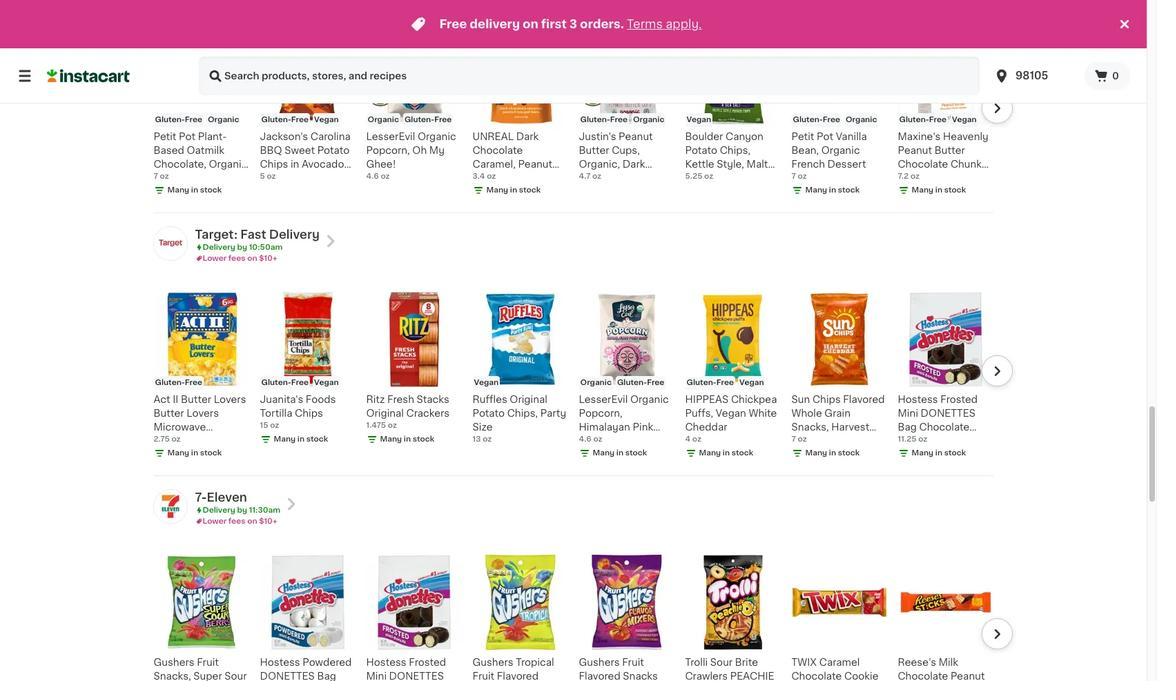 Task type: describe. For each thing, give the bounding box(es) containing it.
treats
[[947, 436, 977, 446]]

chips, for canyon
[[720, 145, 751, 155]]

super
[[194, 672, 222, 681]]

free up the jackson's
[[291, 116, 309, 123]]

oz down microwave
[[172, 435, 181, 443]]

chocolate, inside justin's peanut butter cups, organic, dark chocolate, mini
[[579, 173, 632, 183]]

gluten-free vegan for juanita's foods tortilla chips
[[261, 379, 339, 386]]

oz right 7.2
[[911, 172, 920, 180]]

gluten- up oh
[[405, 116, 435, 123]]

1.475
[[366, 422, 386, 429]]

item carousel region containing petit pot plant- based oatmilk chocolate, organic french dessert
[[134, 23, 1013, 210]]

carolina
[[311, 132, 351, 141]]

vegan up the chickpea
[[740, 379, 764, 386]]

free up the juanita's
[[291, 379, 309, 386]]

chips inside jackson's carolina bbq sweet potato chips in avocado oil
[[260, 159, 288, 169]]

stacks
[[417, 395, 449, 404]]

oz right 11.25 on the bottom right
[[919, 435, 928, 443]]

popcorn
[[154, 436, 195, 446]]

item badge image for lesserevil organic popcorn, oh my ghee!
[[366, 79, 394, 106]]

Search field
[[199, 57, 980, 95]]

many for petit pot vanilla bean, organic french dessert
[[806, 186, 827, 194]]

chocolate for dark
[[473, 145, 523, 155]]

snacks, inside gushers fruit snacks, super sou
[[154, 672, 191, 681]]

7.2
[[898, 172, 909, 180]]

3.4
[[473, 172, 485, 180]]

0 vertical spatial delivery
[[269, 229, 320, 240]]

many for hippeas chickpea puffs, vegan white cheddar
[[699, 449, 721, 457]]

oz down whole
[[798, 435, 807, 443]]

many in stock for lesserevil organic popcorn, himalayan pink salt
[[593, 449, 647, 457]]

4.6 oz
[[579, 435, 603, 443]]

many for petit pot plant- based oatmilk chocolate, organic french dessert
[[167, 186, 189, 194]]

gushers for flavored
[[579, 658, 620, 667]]

lower fees on $10+ for eleven
[[203, 518, 277, 525]]

powdered
[[303, 658, 352, 667]]

instacart logo image
[[47, 68, 130, 84]]

popcorn, for salt
[[579, 408, 623, 418]]

petit for petit pot vanilla bean, organic french dessert 7 oz
[[792, 132, 814, 141]]

petit for petit pot plant- based oatmilk chocolate, organic french dessert
[[154, 132, 176, 141]]

4.6 inside lesserevil organic popcorn, oh my ghee! 4.6 oz
[[366, 172, 379, 180]]

avocado inside "boulder canyon potato chips, kettle style, malt vinegar & sea salt flavored, avocado oil"
[[732, 187, 774, 197]]

chocolate, inside petit pot plant- based oatmilk chocolate, organic french dessert
[[154, 159, 206, 169]]

gushers tropical fruit flavore
[[473, 658, 554, 682]]

delivery
[[470, 19, 520, 30]]

many in stock for act ii butter lovers butter lovers microwave popcorn
[[167, 449, 222, 457]]

cookies
[[898, 187, 938, 197]]

gluten- up the hippeas
[[687, 379, 717, 386]]

1 98105 button from the left
[[985, 57, 1085, 95]]

11.25 oz
[[898, 435, 928, 443]]

gushers fruit flavored snack
[[579, 658, 658, 682]]

heavenly
[[943, 132, 989, 141]]

gluten- up justin's
[[580, 116, 610, 123]]

salt inside lesserevil organic popcorn, himalayan pink salt
[[579, 436, 598, 446]]

organic up vanilla
[[846, 116, 877, 123]]

many for lesserevil organic popcorn, himalayan pink salt
[[593, 449, 615, 457]]

peanut inside justin's peanut butter cups, organic, dark chocolate, mini
[[619, 132, 653, 141]]

popcorn, for ghee!
[[366, 145, 410, 155]]

dark inside unreal dark chocolate caramel, peanut nougat bars
[[516, 132, 539, 141]]

free up justin's
[[610, 116, 628, 123]]

french inside petit pot plant- based oatmilk chocolate, organic french dessert
[[154, 173, 187, 183]]

free up the hippeas
[[717, 379, 734, 386]]

vegan up ruffles
[[474, 379, 499, 386]]

organic inside petit pot plant- based oatmilk chocolate, organic french dessert
[[209, 159, 247, 169]]

gluten- up ii
[[155, 379, 185, 386]]

stock for sun chips flavored whole grain snacks, harvest cheddar
[[838, 449, 860, 457]]

2.75
[[154, 435, 170, 443]]

peanut inside unreal dark chocolate caramel, peanut nougat bars
[[518, 159, 553, 169]]

item badge image for justin's peanut butter cups, organic, dark chocolate, mini
[[579, 79, 607, 106]]

vegan up foods
[[314, 379, 339, 386]]

fruit for snacks,
[[197, 658, 219, 667]]

lower for 7-
[[203, 518, 227, 525]]

himalayan
[[579, 422, 630, 432]]

gluten- up maxine's
[[899, 116, 929, 123]]

free up vanilla
[[823, 116, 840, 123]]

on inside limited time offer region
[[523, 19, 539, 30]]

many in stock for ritz fresh stacks original crackers
[[380, 435, 435, 443]]

organic up the ghee!
[[368, 116, 399, 123]]

butter inside justin's peanut butter cups, organic, dark chocolate, mini
[[579, 145, 609, 155]]

oz inside lesserevil organic popcorn, oh my ghee! 4.6 oz
[[381, 172, 390, 180]]

3.4 oz
[[473, 172, 496, 180]]

many for maxine's heavenly peanut butter chocolate chunk soft-baked cookies
[[912, 186, 934, 194]]

oz inside hippeas chickpea puffs, vegan white cheddar 4 oz
[[692, 435, 702, 443]]

chocolate for milk
[[898, 672, 948, 681]]

hostess for hostess powdered donettes ba
[[260, 658, 300, 667]]

0 button
[[1085, 62, 1130, 90]]

gluten- up based
[[155, 116, 185, 123]]

1 vertical spatial organic gluten-free
[[580, 379, 665, 386]]

baked
[[923, 173, 953, 183]]

stock for petit pot plant- based oatmilk chocolate, organic french dessert
[[200, 186, 222, 194]]

tropical
[[516, 658, 554, 667]]

11.25
[[898, 435, 917, 443]]

7 inside 'petit pot vanilla bean, organic french dessert 7 oz'
[[792, 172, 796, 180]]

delivery by 11:30am
[[203, 507, 280, 514]]

milk
[[939, 658, 958, 667]]

chocolate inside hostess frosted mini donettes bag chocolate breakfast treats
[[920, 422, 970, 432]]

hippeas
[[685, 395, 729, 404]]

gluten-free
[[155, 379, 202, 386]]

lesserevil organic popcorn, oh my ghee! 4.6 oz
[[366, 132, 456, 180]]

3
[[570, 19, 577, 30]]

maxine's heavenly peanut butter chocolate chunk soft-baked cookies
[[898, 132, 989, 197]]

gluten- up the juanita's
[[261, 379, 291, 386]]

target:
[[195, 229, 238, 240]]

boulder
[[685, 132, 723, 141]]

pink
[[633, 422, 653, 432]]

mini for hostess frosted mini donettes bag chocolate breakfast treats
[[898, 408, 918, 418]]

trolli
[[685, 658, 708, 667]]

hippeas chickpea puffs, vegan white cheddar 4 oz
[[685, 395, 777, 443]]

dessert inside petit pot plant- based oatmilk chocolate, organic french dessert
[[190, 173, 228, 183]]

98105
[[1016, 70, 1049, 81]]

donettes inside hostess powdered donettes ba
[[260, 672, 315, 681]]

petit pot vanilla bean, organic french dessert 7 oz
[[792, 132, 867, 180]]

jackson's
[[260, 132, 308, 141]]

vegan up boulder
[[687, 116, 711, 123]]

free delivery on first 3 orders. terms apply.
[[439, 19, 702, 30]]

reese's milk chocolate peanu link
[[898, 555, 993, 682]]

lesserevil organic popcorn, himalayan pink salt
[[579, 395, 669, 446]]

flavored for sun chips flavored whole grain snacks, harvest cheddar
[[843, 395, 885, 404]]

many in stock for petit pot vanilla bean, organic french dessert
[[806, 186, 860, 194]]

many for hostess frosted mini donettes bag chocolate breakfast treats
[[912, 449, 934, 457]]

many for unreal dark chocolate caramel, peanut nougat bars
[[486, 186, 508, 194]]

oz inside 'petit pot vanilla bean, organic french dessert 7 oz'
[[798, 172, 807, 180]]

based
[[154, 145, 184, 155]]

oz right 4.7
[[592, 172, 602, 180]]

gushers for snacks,
[[154, 658, 194, 667]]

juanita's
[[260, 395, 303, 404]]

oz right 5
[[267, 172, 276, 180]]

size
[[473, 422, 493, 432]]

oz down based
[[160, 172, 169, 180]]

13
[[473, 435, 481, 443]]

bbq
[[260, 145, 282, 155]]

twix caramel chocolate cooki
[[792, 658, 879, 682]]

stock for unreal dark chocolate caramel, peanut nougat bars
[[519, 186, 541, 194]]

delivery by 10:50am
[[203, 243, 283, 251]]

eleven
[[207, 492, 247, 503]]

15
[[260, 422, 268, 429]]

many in stock for unreal dark chocolate caramel, peanut nougat bars
[[486, 186, 541, 194]]

party
[[541, 408, 566, 418]]

boulder canyon potato chips, kettle style, malt vinegar & sea salt flavored, avocado oil
[[685, 132, 774, 210]]

many in stock for sun chips flavored whole grain snacks, harvest cheddar
[[806, 449, 860, 457]]

hostess frosted mini donette
[[366, 658, 446, 682]]

oz down himalayan
[[593, 435, 603, 443]]

7 for sun chips flavored whole grain snacks, harvest cheddar
[[792, 435, 796, 443]]

sour
[[710, 658, 733, 667]]

foods
[[306, 395, 336, 404]]

breakfast
[[898, 436, 944, 446]]

limited time offer region
[[0, 0, 1117, 48]]

delivery for eleven
[[203, 507, 235, 514]]

fresh
[[387, 395, 414, 404]]

5 oz
[[260, 172, 276, 180]]

5.25
[[685, 172, 703, 180]]

5.25 oz
[[685, 172, 713, 180]]

reese's milk chocolate peanu
[[898, 658, 985, 682]]

1 vertical spatial lovers
[[187, 408, 219, 418]]

in for sun chips flavored whole grain snacks, harvest cheddar
[[829, 449, 836, 457]]

peanut inside maxine's heavenly peanut butter chocolate chunk soft-baked cookies
[[898, 145, 932, 155]]

in for hostess frosted mini donettes bag chocolate breakfast treats
[[936, 449, 943, 457]]

in for ritz fresh stacks original crackers
[[404, 435, 411, 443]]

0 horizontal spatial organic gluten-free
[[368, 116, 452, 123]]

gluten-free organic for petit pot plant- based oatmilk chocolate, organic french dessert
[[155, 116, 239, 123]]

free up plant-
[[185, 116, 202, 123]]

trolli sour brite crawlers peachi
[[685, 658, 775, 682]]

avocado inside jackson's carolina bbq sweet potato chips in avocado oil
[[302, 159, 344, 169]]

gluten- up bean,
[[793, 116, 823, 123]]

unreal dark chocolate caramel, peanut nougat bars
[[473, 132, 553, 183]]

ii
[[173, 395, 178, 404]]

ghee!
[[366, 159, 396, 169]]

orders.
[[580, 19, 624, 30]]

oz inside juanita's foods tortilla chips 15 oz
[[270, 422, 279, 429]]

stock for petit pot vanilla bean, organic french dessert
[[838, 186, 860, 194]]

maxine's
[[898, 132, 941, 141]]

bean,
[[792, 145, 819, 155]]

free up pink
[[647, 379, 665, 386]]

lesserevil for lesserevil organic popcorn, himalayan pink salt
[[579, 395, 628, 404]]

many for sun chips flavored whole grain snacks, harvest cheddar
[[806, 449, 827, 457]]

frosted for hostess frosted mini donettes bag chocolate breakfast treats
[[941, 395, 978, 404]]

free up maxine's
[[929, 116, 947, 123]]

7-eleven
[[195, 492, 247, 503]]

fast
[[240, 229, 266, 240]]

fruit for flavored
[[622, 658, 644, 667]]

in for hippeas chickpea puffs, vegan white cheddar
[[723, 449, 730, 457]]

petit pot plant- based oatmilk chocolate, organic french dessert
[[154, 132, 247, 183]]

puffs,
[[685, 408, 713, 418]]

bars
[[511, 173, 533, 183]]

10:50am
[[249, 243, 283, 251]]

organic up cups,
[[633, 116, 665, 123]]

hostess for hostess frosted mini donette
[[366, 658, 407, 667]]

4.7
[[579, 172, 591, 180]]

hostess powdered donettes ba link
[[260, 555, 355, 682]]

dessert inside 'petit pot vanilla bean, organic french dessert 7 oz'
[[828, 159, 866, 169]]

dark inside justin's peanut butter cups, organic, dark chocolate, mini
[[623, 159, 645, 169]]

many for act ii butter lovers butter lovers microwave popcorn
[[167, 449, 189, 457]]

trolli sour brite crawlers peachi link
[[685, 555, 781, 682]]

7 oz for french
[[154, 172, 169, 180]]

vegan up carolina
[[314, 116, 339, 123]]

potato for boulder canyon potato chips, kettle style, malt vinegar & sea salt flavored, avocado oil
[[685, 145, 718, 155]]



Task type: vqa. For each thing, say whether or not it's contained in the screenshot.
Natrol '$ 15 29'
no



Task type: locate. For each thing, give the bounding box(es) containing it.
apply.
[[666, 19, 702, 30]]

item carousel region containing act ii butter lovers butter lovers microwave popcorn
[[134, 286, 1013, 470]]

stock down pink
[[625, 449, 647, 457]]

7 oz for cheddar
[[792, 435, 807, 443]]

2 gushers from the left
[[473, 658, 514, 667]]

2 by from the top
[[237, 507, 247, 514]]

2 pot from the left
[[817, 132, 834, 141]]

in down petit pot plant- based oatmilk chocolate, organic french dessert
[[191, 186, 198, 194]]

lesserevil for lesserevil organic popcorn, oh my ghee! 4.6 oz
[[366, 132, 415, 141]]

gluten-free organic up vanilla
[[793, 116, 877, 123]]

chocolate,
[[154, 159, 206, 169], [579, 173, 632, 183]]

item carousel region containing gushers fruit snacks, super sou
[[134, 549, 1013, 682]]

petit up bean,
[[792, 132, 814, 141]]

0 vertical spatial chips
[[260, 159, 288, 169]]

fruit inside gushers fruit snacks, super sou
[[197, 658, 219, 667]]

1 vertical spatial original
[[366, 408, 404, 418]]

free up act ii butter lovers butter lovers microwave popcorn
[[185, 379, 202, 386]]

stock down juanita's foods tortilla chips 15 oz
[[306, 435, 328, 443]]

dark down cups,
[[623, 159, 645, 169]]

many in stock down petit pot plant- based oatmilk chocolate, organic french dessert
[[167, 186, 222, 194]]

act ii butter lovers butter lovers microwave popcorn
[[154, 395, 246, 446]]

hostess inside hostess powdered donettes ba
[[260, 658, 300, 667]]

chips up "grain"
[[813, 395, 841, 404]]

2 horizontal spatial gushers
[[579, 658, 620, 667]]

1 horizontal spatial original
[[510, 395, 547, 404]]

1 vertical spatial flavored
[[579, 672, 621, 681]]

ritz
[[366, 395, 385, 404]]

popcorn, inside lesserevil organic popcorn, oh my ghee! 4.6 oz
[[366, 145, 410, 155]]

in for petit pot vanilla bean, organic french dessert
[[829, 186, 836, 194]]

style,
[[717, 159, 744, 169]]

target: fast delivery
[[195, 229, 320, 240]]

fees down delivery by 11:30am
[[228, 518, 245, 525]]

many down 1.475
[[380, 435, 402, 443]]

twix
[[792, 658, 817, 667]]

chips
[[260, 159, 288, 169], [813, 395, 841, 404], [295, 408, 323, 418]]

2 lower fees on $10+ from the top
[[203, 518, 277, 525]]

many in stock for maxine's heavenly peanut butter chocolate chunk soft-baked cookies
[[912, 186, 966, 194]]

0 horizontal spatial lesserevil
[[366, 132, 415, 141]]

organic down vanilla
[[822, 145, 860, 155]]

many in stock
[[167, 186, 222, 194], [486, 186, 541, 194], [806, 186, 860, 194], [912, 186, 966, 194], [274, 435, 328, 443], [380, 435, 435, 443], [167, 449, 222, 457], [593, 449, 647, 457], [699, 449, 754, 457], [806, 449, 860, 457], [912, 449, 966, 457]]

mini inside justin's peanut butter cups, organic, dark chocolate, mini
[[634, 173, 655, 183]]

oh
[[412, 145, 427, 155]]

1 horizontal spatial french
[[792, 159, 825, 169]]

crawlers
[[685, 672, 728, 681]]

vegan down the chickpea
[[716, 408, 746, 418]]

oil inside jackson's carolina bbq sweet potato chips in avocado oil
[[260, 173, 273, 183]]

stock for hostess frosted mini donettes bag chocolate breakfast treats
[[944, 449, 966, 457]]

1 vertical spatial item carousel region
[[134, 286, 1013, 470]]

pot inside 'petit pot vanilla bean, organic french dessert 7 oz'
[[817, 132, 834, 141]]

pot up bean,
[[817, 132, 834, 141]]

fees for fast
[[228, 255, 245, 262]]

2 $10+ from the top
[[259, 518, 277, 525]]

2 lower from the top
[[203, 518, 227, 525]]

dessert down vanilla
[[828, 159, 866, 169]]

salt down malt
[[756, 173, 774, 183]]

0 horizontal spatial 7 oz
[[154, 172, 169, 180]]

caramel,
[[473, 159, 516, 169]]

stock for act ii butter lovers butter lovers microwave popcorn
[[200, 449, 222, 457]]

in for maxine's heavenly peanut butter chocolate chunk soft-baked cookies
[[936, 186, 943, 194]]

in for lesserevil organic popcorn, himalayan pink salt
[[617, 449, 624, 457]]

juanita's foods tortilla chips 15 oz
[[260, 395, 336, 429]]

cheddar inside sun chips flavored whole grain snacks, harvest cheddar
[[792, 436, 834, 446]]

0 horizontal spatial oil
[[260, 173, 273, 183]]

0 vertical spatial fees
[[228, 255, 245, 262]]

1 gushers from the left
[[154, 658, 194, 667]]

3 gluten-free organic from the left
[[793, 116, 877, 123]]

hostess for hostess frosted mini donettes bag chocolate breakfast treats
[[898, 395, 938, 404]]

0 horizontal spatial flavored
[[579, 672, 621, 681]]

0 vertical spatial dessert
[[828, 159, 866, 169]]

canyon
[[726, 132, 764, 141]]

1 horizontal spatial cheddar
[[792, 436, 834, 446]]

0 horizontal spatial fruit
[[197, 658, 219, 667]]

stock down treats
[[944, 449, 966, 457]]

1 horizontal spatial petit
[[792, 132, 814, 141]]

many in stock down hippeas chickpea puffs, vegan white cheddar 4 oz
[[699, 449, 754, 457]]

1 horizontal spatial lesserevil
[[579, 395, 628, 404]]

plant-
[[198, 132, 227, 141]]

3 item carousel region from the top
[[134, 549, 1013, 682]]

item carousel region
[[134, 23, 1013, 210], [134, 286, 1013, 470], [134, 549, 1013, 682]]

0 horizontal spatial donettes
[[260, 672, 315, 681]]

gluten-free vegan for hippeas chickpea puffs, vegan white cheddar
[[687, 379, 764, 386]]

1 fees from the top
[[228, 255, 245, 262]]

mini inside hostess frosted mini donette
[[366, 672, 387, 681]]

vanilla
[[836, 132, 867, 141]]

oz right 5.25
[[704, 172, 713, 180]]

on left first on the top left of the page
[[523, 19, 539, 30]]

fees for eleven
[[228, 518, 245, 525]]

$10+ for fast
[[259, 255, 277, 262]]

in
[[291, 159, 299, 169], [191, 186, 198, 194], [510, 186, 517, 194], [829, 186, 836, 194], [936, 186, 943, 194], [298, 435, 305, 443], [404, 435, 411, 443], [191, 449, 198, 457], [617, 449, 624, 457], [723, 449, 730, 457], [829, 449, 836, 457], [936, 449, 943, 457]]

7 oz down based
[[154, 172, 169, 180]]

flavored inside gushers fruit flavored snack
[[579, 672, 621, 681]]

1 vertical spatial lower
[[203, 518, 227, 525]]

stock down act ii butter lovers butter lovers microwave popcorn
[[200, 449, 222, 457]]

0 vertical spatial 7 oz
[[154, 172, 169, 180]]

0 horizontal spatial peanut
[[518, 159, 553, 169]]

0 horizontal spatial snacks,
[[154, 672, 191, 681]]

chocolate inside 'reese's milk chocolate peanu'
[[898, 672, 948, 681]]

twix caramel chocolate cooki link
[[792, 555, 887, 682]]

by for eleven
[[237, 507, 247, 514]]

potato inside the ruffles original potato chips, party size 13 oz
[[473, 408, 505, 418]]

cheddar
[[685, 422, 727, 432], [792, 436, 834, 446]]

potato up kettle on the right top of page
[[685, 145, 718, 155]]

0 vertical spatial salt
[[756, 173, 774, 183]]

in for act ii butter lovers butter lovers microwave popcorn
[[191, 449, 198, 457]]

$10+ down 11:30am
[[259, 518, 277, 525]]

1 by from the top
[[237, 243, 247, 251]]

7 oz down whole
[[792, 435, 807, 443]]

in down 'harvest' at the right bottom of the page
[[829, 449, 836, 457]]

in for unreal dark chocolate caramel, peanut nougat bars
[[510, 186, 517, 194]]

stock down petit pot plant- based oatmilk chocolate, organic french dessert
[[200, 186, 222, 194]]

1 vertical spatial chips
[[813, 395, 841, 404]]

1 vertical spatial dark
[[623, 159, 645, 169]]

in down himalayan
[[617, 449, 624, 457]]

butter down heavenly
[[935, 145, 965, 155]]

sea
[[735, 173, 753, 183]]

&
[[725, 173, 732, 183]]

many down breakfast on the right bottom
[[912, 449, 934, 457]]

many for ritz fresh stacks original crackers
[[380, 435, 402, 443]]

1 horizontal spatial gushers
[[473, 658, 514, 667]]

original up "party"
[[510, 395, 547, 404]]

bag
[[898, 422, 917, 432]]

organic down 'oatmilk' at the left top of the page
[[209, 159, 247, 169]]

potato inside jackson's carolina bbq sweet potato chips in avocado oil
[[317, 145, 350, 155]]

gluten-free organic for petit pot vanilla bean, organic french dessert
[[793, 116, 877, 123]]

0 vertical spatial oil
[[260, 173, 273, 183]]

1 horizontal spatial 7 oz
[[792, 435, 807, 443]]

gluten-free vegan up maxine's
[[899, 116, 977, 123]]

0 vertical spatial by
[[237, 243, 247, 251]]

3 gushers from the left
[[579, 658, 620, 667]]

butter right ii
[[181, 395, 211, 404]]

1 item carousel region from the top
[[134, 23, 1013, 210]]

2 vertical spatial peanut
[[518, 159, 553, 169]]

organic up pink
[[630, 395, 669, 404]]

0 vertical spatial original
[[510, 395, 547, 404]]

1 lower from the top
[[203, 255, 227, 262]]

0 vertical spatial popcorn,
[[366, 145, 410, 155]]

0 horizontal spatial chips,
[[507, 408, 538, 418]]

lower fees on $10+ down delivery by 10:50am
[[203, 255, 277, 262]]

many in stock for petit pot plant- based oatmilk chocolate, organic french dessert
[[167, 186, 222, 194]]

gluten- up the jackson's
[[261, 116, 291, 123]]

flavored
[[843, 395, 885, 404], [579, 672, 621, 681]]

1 horizontal spatial oil
[[685, 201, 699, 210]]

2 horizontal spatial peanut
[[898, 145, 932, 155]]

7.2 oz
[[898, 172, 920, 180]]

gluten-free vegan for maxine's heavenly peanut butter chocolate chunk soft-baked cookies
[[899, 116, 977, 123]]

0 vertical spatial avocado
[[302, 159, 344, 169]]

2 fees from the top
[[228, 518, 245, 525]]

chips, for original
[[507, 408, 538, 418]]

1 horizontal spatial salt
[[756, 173, 774, 183]]

many down petit pot plant- based oatmilk chocolate, organic french dessert
[[167, 186, 189, 194]]

harvest
[[832, 422, 870, 432]]

organic inside lesserevil organic popcorn, oh my ghee! 4.6 oz
[[418, 132, 456, 141]]

2 vertical spatial delivery
[[203, 507, 235, 514]]

1 horizontal spatial chocolate,
[[579, 173, 632, 183]]

0 horizontal spatial cheddar
[[685, 422, 727, 432]]

vegan inside hippeas chickpea puffs, vegan white cheddar 4 oz
[[716, 408, 746, 418]]

target: fast delivery image
[[154, 227, 187, 260]]

free inside limited time offer region
[[439, 19, 467, 30]]

chocolate inside twix caramel chocolate cooki
[[792, 672, 842, 681]]

petit inside 'petit pot vanilla bean, organic french dessert 7 oz'
[[792, 132, 814, 141]]

gushers
[[154, 658, 194, 667], [473, 658, 514, 667], [579, 658, 620, 667]]

donettes up treats
[[921, 408, 976, 418]]

many down sun chips flavored whole grain snacks, harvest cheddar
[[806, 449, 827, 457]]

oz inside the ruffles original potato chips, party size 13 oz
[[483, 435, 492, 443]]

jackson's carolina bbq sweet potato chips in avocado oil
[[260, 132, 351, 183]]

fruit
[[197, 658, 219, 667], [622, 658, 644, 667], [473, 672, 495, 681]]

2 gluten-free organic from the left
[[580, 116, 665, 123]]

butter down justin's
[[579, 145, 609, 155]]

on for target: fast delivery
[[247, 255, 257, 262]]

act
[[154, 395, 170, 404]]

my
[[429, 145, 445, 155]]

1 horizontal spatial chips,
[[720, 145, 751, 155]]

0 vertical spatial lower
[[203, 255, 227, 262]]

in down breakfast on the right bottom
[[936, 449, 943, 457]]

many in stock for juanita's foods tortilla chips
[[274, 435, 328, 443]]

flavored for gushers fruit flavored snack
[[579, 672, 621, 681]]

donettes
[[921, 408, 976, 418], [260, 672, 315, 681]]

lower fees on $10+ for fast
[[203, 255, 277, 262]]

gluten-free organic
[[155, 116, 239, 123], [580, 116, 665, 123], [793, 116, 877, 123]]

1 petit from the left
[[154, 132, 176, 141]]

delivery for fast
[[203, 243, 235, 251]]

stock for juanita's foods tortilla chips
[[306, 435, 328, 443]]

fees down delivery by 10:50am
[[228, 255, 245, 262]]

terms
[[627, 19, 663, 30]]

0 vertical spatial frosted
[[941, 395, 978, 404]]

in for petit pot plant- based oatmilk chocolate, organic french dessert
[[191, 186, 198, 194]]

0 horizontal spatial frosted
[[409, 658, 446, 667]]

item badge image
[[366, 79, 394, 106], [579, 79, 607, 106]]

1 horizontal spatial 4.6
[[579, 435, 592, 443]]

7 for petit pot plant- based oatmilk chocolate, organic french dessert
[[154, 172, 158, 180]]

stock for lesserevil organic popcorn, himalayan pink salt
[[625, 449, 647, 457]]

2 petit from the left
[[792, 132, 814, 141]]

hostess inside hostess frosted mini donette
[[366, 658, 407, 667]]

2 horizontal spatial mini
[[898, 408, 918, 418]]

0 vertical spatial chocolate,
[[154, 159, 206, 169]]

1 horizontal spatial mini
[[634, 173, 655, 183]]

delivery down target:
[[203, 243, 235, 251]]

on
[[523, 19, 539, 30], [247, 255, 257, 262], [247, 518, 257, 525]]

chocolate inside unreal dark chocolate caramel, peanut nougat bars
[[473, 145, 523, 155]]

0 horizontal spatial pot
[[179, 132, 195, 141]]

chips, up style,
[[720, 145, 751, 155]]

french inside 'petit pot vanilla bean, organic french dessert 7 oz'
[[792, 159, 825, 169]]

hostess
[[898, 395, 938, 404], [260, 658, 300, 667], [366, 658, 407, 667]]

flavored inside sun chips flavored whole grain snacks, harvest cheddar
[[843, 395, 885, 404]]

lower fees on $10+
[[203, 255, 277, 262], [203, 518, 277, 525]]

gushers fruit snacks, super sou
[[154, 658, 247, 682]]

4.6 down himalayan
[[579, 435, 592, 443]]

1 lower fees on $10+ from the top
[[203, 255, 277, 262]]

butter
[[579, 145, 609, 155], [935, 145, 965, 155], [181, 395, 211, 404], [154, 408, 184, 418]]

gluten-free vegan for jackson's carolina bbq sweet potato chips in avocado oil
[[261, 116, 339, 123]]

1 vertical spatial 4.6
[[579, 435, 592, 443]]

1 pot from the left
[[179, 132, 195, 141]]

vinegar
[[685, 173, 722, 183]]

item carousel region for 7-eleven
[[134, 549, 1013, 682]]

free
[[439, 19, 467, 30], [185, 116, 202, 123], [291, 116, 309, 123], [434, 116, 452, 123], [610, 116, 628, 123], [823, 116, 840, 123], [929, 116, 947, 123], [185, 379, 202, 386], [291, 379, 309, 386], [647, 379, 665, 386], [717, 379, 734, 386]]

chocolate for caramel
[[792, 672, 842, 681]]

caramel
[[819, 658, 860, 667]]

many in stock for hippeas chickpea puffs, vegan white cheddar
[[699, 449, 754, 457]]

0 horizontal spatial chips
[[260, 159, 288, 169]]

0 vertical spatial lovers
[[214, 395, 246, 404]]

organic,
[[579, 159, 620, 169]]

ruffles original potato chips, party size 13 oz
[[473, 395, 566, 443]]

chips, inside "boulder canyon potato chips, kettle style, malt vinegar & sea salt flavored, avocado oil"
[[720, 145, 751, 155]]

malt
[[747, 159, 768, 169]]

0 horizontal spatial hostess
[[260, 658, 300, 667]]

stock for hippeas chickpea puffs, vegan white cheddar
[[732, 449, 754, 457]]

by down eleven
[[237, 507, 247, 514]]

chips down foods
[[295, 408, 323, 418]]

chips, left "party"
[[507, 408, 538, 418]]

stock for ritz fresh stacks original crackers
[[413, 435, 435, 443]]

2 vertical spatial chips
[[295, 408, 323, 418]]

organic inside 'petit pot vanilla bean, organic french dessert 7 oz'
[[822, 145, 860, 155]]

in down the baked
[[936, 186, 943, 194]]

1 vertical spatial salt
[[579, 436, 598, 446]]

2 vertical spatial on
[[247, 518, 257, 525]]

soft-
[[898, 173, 923, 183]]

gluten-free vegan up the hippeas
[[687, 379, 764, 386]]

chocolate
[[473, 145, 523, 155], [898, 159, 948, 169], [920, 422, 970, 432], [792, 672, 842, 681], [898, 672, 948, 681]]

in down "popcorn"
[[191, 449, 198, 457]]

0 vertical spatial flavored
[[843, 395, 885, 404]]

chips inside sun chips flavored whole grain snacks, harvest cheddar
[[813, 395, 841, 404]]

0 vertical spatial french
[[792, 159, 825, 169]]

item carousel region for target: fast delivery
[[134, 286, 1013, 470]]

1 vertical spatial peanut
[[898, 145, 932, 155]]

1 item badge image from the left
[[366, 79, 394, 106]]

oz down "caramel,"
[[487, 172, 496, 180]]

ritz fresh stacks original crackers 1.475 oz
[[366, 395, 450, 429]]

potato inside "boulder canyon potato chips, kettle style, malt vinegar & sea salt flavored, avocado oil"
[[685, 145, 718, 155]]

stock down 'harvest' at the right bottom of the page
[[838, 449, 860, 457]]

1 vertical spatial 7 oz
[[792, 435, 807, 443]]

butter down ii
[[154, 408, 184, 418]]

gluten- up lesserevil organic popcorn, himalayan pink salt
[[617, 379, 647, 386]]

ruffles
[[473, 395, 507, 404]]

1 vertical spatial cheddar
[[792, 436, 834, 446]]

0 vertical spatial organic gluten-free
[[368, 116, 452, 123]]

1 horizontal spatial pot
[[817, 132, 834, 141]]

fruit inside gushers fruit flavored snack
[[622, 658, 644, 667]]

2 horizontal spatial potato
[[685, 145, 718, 155]]

snacks, inside sun chips flavored whole grain snacks, harvest cheddar
[[792, 422, 829, 432]]

chocolate down twix
[[792, 672, 842, 681]]

2 item badge image from the left
[[579, 79, 607, 106]]

fruit inside "gushers tropical fruit flavore"
[[473, 672, 495, 681]]

oz inside ritz fresh stacks original crackers 1.475 oz
[[388, 422, 397, 429]]

frosted for hostess frosted mini donette
[[409, 658, 446, 667]]

0 vertical spatial lesserevil
[[366, 132, 415, 141]]

dark right unreal
[[516, 132, 539, 141]]

lower for target:
[[203, 255, 227, 262]]

frosted inside hostess frosted mini donette
[[409, 658, 446, 667]]

first
[[541, 19, 567, 30]]

0 horizontal spatial item badge image
[[366, 79, 394, 106]]

0 horizontal spatial potato
[[317, 145, 350, 155]]

lower fees on $10+ down delivery by 11:30am
[[203, 518, 277, 525]]

0 vertical spatial 4.6
[[366, 172, 379, 180]]

whole
[[792, 408, 822, 418]]

pot for organic
[[817, 132, 834, 141]]

in for juanita's foods tortilla chips
[[298, 435, 305, 443]]

sun
[[792, 395, 810, 404]]

frosted inside hostess frosted mini donettes bag chocolate breakfast treats
[[941, 395, 978, 404]]

2 vertical spatial mini
[[366, 672, 387, 681]]

on for 7-eleven
[[247, 518, 257, 525]]

2 item carousel region from the top
[[134, 286, 1013, 470]]

oil inside "boulder canyon potato chips, kettle style, malt vinegar & sea salt flavored, avocado oil"
[[685, 201, 699, 210]]

lesserevil inside lesserevil organic popcorn, oh my ghee! 4.6 oz
[[366, 132, 415, 141]]

2 98105 button from the left
[[994, 57, 1077, 95]]

gushers inside gushers fruit flavored snack
[[579, 658, 620, 667]]

grain
[[825, 408, 851, 418]]

gushers inside "gushers tropical fruit flavore"
[[473, 658, 514, 667]]

gluten-free organic up plant-
[[155, 116, 239, 123]]

gushers fruit snacks, super sou link
[[154, 555, 249, 682]]

hostess up bag
[[898, 395, 938, 404]]

gushers tropical fruit flavore link
[[473, 555, 568, 682]]

flavored,
[[685, 187, 729, 197]]

7 down whole
[[792, 435, 796, 443]]

1 gluten-free organic from the left
[[155, 116, 239, 123]]

1 $10+ from the top
[[259, 255, 277, 262]]

by for fast
[[237, 243, 247, 251]]

gushers for fruit
[[473, 658, 514, 667]]

chickpea
[[731, 395, 777, 404]]

1 vertical spatial lower fees on $10+
[[203, 518, 277, 525]]

1 vertical spatial chips,
[[507, 408, 538, 418]]

peanut up bars
[[518, 159, 553, 169]]

1 vertical spatial lesserevil
[[579, 395, 628, 404]]

chips inside juanita's foods tortilla chips 15 oz
[[295, 408, 323, 418]]

many for juanita's foods tortilla chips
[[274, 435, 296, 443]]

organic up plant-
[[208, 116, 239, 123]]

popcorn, inside lesserevil organic popcorn, himalayan pink salt
[[579, 408, 623, 418]]

organic up himalayan
[[580, 379, 612, 386]]

0 vertical spatial lower fees on $10+
[[203, 255, 277, 262]]

cups,
[[612, 145, 640, 155]]

chocolate inside maxine's heavenly peanut butter chocolate chunk soft-baked cookies
[[898, 159, 948, 169]]

butter inside maxine's heavenly peanut butter chocolate chunk soft-baked cookies
[[935, 145, 965, 155]]

pot inside petit pot plant- based oatmilk chocolate, organic french dessert
[[179, 132, 195, 141]]

lower down 7-eleven
[[203, 518, 227, 525]]

oz down the ghee!
[[381, 172, 390, 180]]

7 eleven image
[[154, 490, 187, 523]]

mini inside hostess frosted mini donettes bag chocolate breakfast treats
[[898, 408, 918, 418]]

1 vertical spatial chocolate,
[[579, 173, 632, 183]]

0 vertical spatial $10+
[[259, 255, 277, 262]]

chips up 5 oz
[[260, 159, 288, 169]]

0 vertical spatial on
[[523, 19, 539, 30]]

peanut down maxine's
[[898, 145, 932, 155]]

0 horizontal spatial 4.6
[[366, 172, 379, 180]]

many in stock for hostess frosted mini donettes bag chocolate breakfast treats
[[912, 449, 966, 457]]

original inside ritz fresh stacks original crackers 1.475 oz
[[366, 408, 404, 418]]

gushers inside gushers fruit snacks, super sou
[[154, 658, 194, 667]]

pot for oatmilk
[[179, 132, 195, 141]]

original up 1.475
[[366, 408, 404, 418]]

1 vertical spatial avocado
[[732, 187, 774, 197]]

many in stock down 'petit pot vanilla bean, organic french dessert 7 oz'
[[806, 186, 860, 194]]

1 vertical spatial french
[[154, 173, 187, 183]]

2 horizontal spatial gluten-free organic
[[793, 116, 877, 123]]

gluten-free vegan
[[261, 116, 339, 123], [899, 116, 977, 123], [261, 379, 339, 386], [687, 379, 764, 386]]

chips,
[[720, 145, 751, 155], [507, 408, 538, 418]]

98105 button
[[985, 57, 1085, 95], [994, 57, 1077, 95]]

mini
[[634, 173, 655, 183], [898, 408, 918, 418], [366, 672, 387, 681]]

potato for ruffles original potato chips, party size 13 oz
[[473, 408, 505, 418]]

many in stock down ritz fresh stacks original crackers 1.475 oz
[[380, 435, 435, 443]]

0 vertical spatial peanut
[[619, 132, 653, 141]]

frosted
[[941, 395, 978, 404], [409, 658, 446, 667]]

vegan
[[314, 116, 339, 123], [687, 116, 711, 123], [952, 116, 977, 123], [314, 379, 339, 386], [474, 379, 499, 386], [740, 379, 764, 386], [716, 408, 746, 418]]

mini for hostess frosted mini donette
[[366, 672, 387, 681]]

vegan up heavenly
[[952, 116, 977, 123]]

fees
[[228, 255, 245, 262], [228, 518, 245, 525]]

salt inside "boulder canyon potato chips, kettle style, malt vinegar & sea salt flavored, avocado oil"
[[756, 173, 774, 183]]

0 vertical spatial cheddar
[[685, 422, 727, 432]]

1 horizontal spatial hostess
[[366, 658, 407, 667]]

lesserevil inside lesserevil organic popcorn, himalayan pink salt
[[579, 395, 628, 404]]

pot up based
[[179, 132, 195, 141]]

stock for maxine's heavenly peanut butter chocolate chunk soft-baked cookies
[[944, 186, 966, 194]]

0 vertical spatial chips,
[[720, 145, 751, 155]]

many in stock down "popcorn"
[[167, 449, 222, 457]]

free up my
[[434, 116, 452, 123]]

0 horizontal spatial gushers
[[154, 658, 194, 667]]

petit inside petit pot plant- based oatmilk chocolate, organic french dessert
[[154, 132, 176, 141]]

None search field
[[199, 57, 980, 95]]

0 horizontal spatial salt
[[579, 436, 598, 446]]

cheddar inside hippeas chickpea puffs, vegan white cheddar 4 oz
[[685, 422, 727, 432]]

many down 4.6 oz
[[593, 449, 615, 457]]

hostess right powdered
[[366, 658, 407, 667]]

lower
[[203, 255, 227, 262], [203, 518, 227, 525]]

original inside the ruffles original potato chips, party size 13 oz
[[510, 395, 547, 404]]

hostess inside hostess frosted mini donettes bag chocolate breakfast treats
[[898, 395, 938, 404]]

1 horizontal spatial gluten-free organic
[[580, 116, 665, 123]]

1 horizontal spatial snacks,
[[792, 422, 829, 432]]

1 horizontal spatial popcorn,
[[579, 408, 623, 418]]

french down based
[[154, 173, 187, 183]]

many in stock down bars
[[486, 186, 541, 194]]

1 horizontal spatial organic gluten-free
[[580, 379, 665, 386]]

0
[[1113, 71, 1119, 81]]

in down bars
[[510, 186, 517, 194]]

microwave
[[154, 422, 206, 432]]

0 vertical spatial item carousel region
[[134, 23, 1013, 210]]

many down nougat
[[486, 186, 508, 194]]

in inside jackson's carolina bbq sweet potato chips in avocado oil
[[291, 159, 299, 169]]

gushers right tropical
[[579, 658, 620, 667]]

1 vertical spatial snacks,
[[154, 672, 191, 681]]

on down delivery by 10:50am
[[247, 255, 257, 262]]

cheddar down whole
[[792, 436, 834, 446]]

1 horizontal spatial flavored
[[843, 395, 885, 404]]

donettes inside hostess frosted mini donettes bag chocolate breakfast treats
[[921, 408, 976, 418]]

1 horizontal spatial fruit
[[473, 672, 495, 681]]

$10+ for eleven
[[259, 518, 277, 525]]

organic inside lesserevil organic popcorn, himalayan pink salt
[[630, 395, 669, 404]]

7-
[[195, 492, 207, 503]]

chocolate, down "organic," at the right of page
[[579, 173, 632, 183]]

0 horizontal spatial dark
[[516, 132, 539, 141]]

0 horizontal spatial popcorn,
[[366, 145, 410, 155]]

lovers left the juanita's
[[214, 395, 246, 404]]

chips, inside the ruffles original potato chips, party size 13 oz
[[507, 408, 538, 418]]

0 horizontal spatial dessert
[[190, 173, 228, 183]]

justin's
[[579, 132, 616, 141]]

hostess frosted mini donette link
[[366, 555, 462, 682]]

original
[[510, 395, 547, 404], [366, 408, 404, 418]]

7 down based
[[154, 172, 158, 180]]



